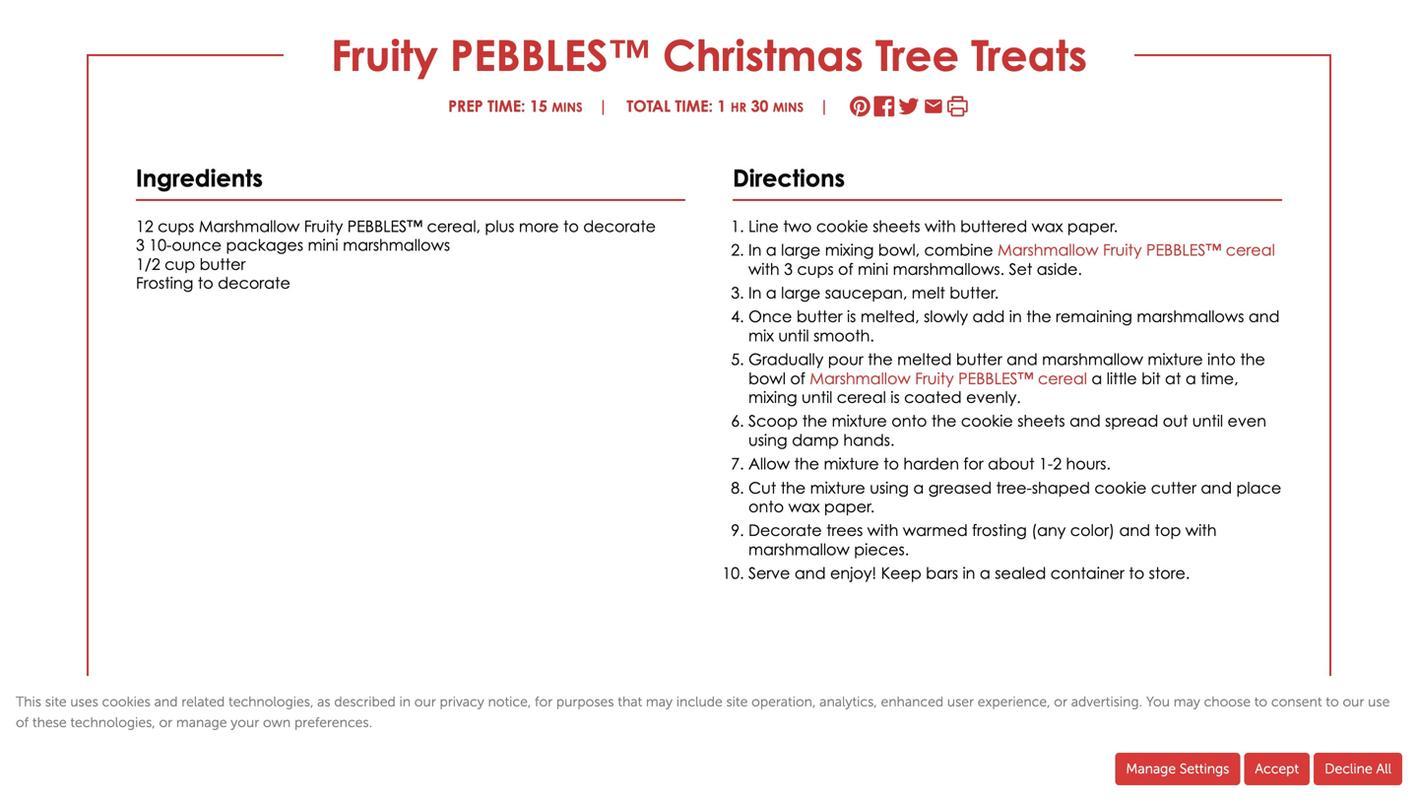 Task type: describe. For each thing, give the bounding box(es) containing it.
experience,
[[978, 694, 1051, 710]]

more
[[519, 217, 559, 235]]

0 horizontal spatial or
[[159, 714, 173, 731]]

manage settings button
[[1116, 753, 1241, 785]]

as
[[317, 694, 331, 710]]

ingredients
[[136, 164, 270, 192]]

1 vertical spatial mixture
[[824, 454, 880, 473]]

serve
[[749, 564, 791, 582]]

even
[[1228, 412, 1267, 430]]

prep time: 15 mins
[[448, 96, 583, 115]]

0 horizontal spatial using
[[749, 430, 788, 449]]

until inside line two cookie sheets with buttered wax paper. in a large mixing bowl, combine marshmallow fruity pebbles™ cereal with 3 cups of mini marshmallows. set aside. in a large saucepan, melt butter. once butter is melted, slowly add in the remaining marshmallows and mix until smooth.
[[779, 326, 810, 345]]

the inside line two cookie sheets with buttered wax paper. in a large mixing bowl, combine marshmallow fruity pebbles™ cereal with 3 cups of mini marshmallows. set aside. in a large saucepan, melt butter. once butter is melted, slowly add in the remaining marshmallows and mix until smooth.
[[1027, 307, 1052, 326]]

with right top
[[1186, 521, 1217, 540]]

marshmallow inside 12 cups marshmallow fruity pebbles™ cereal, plus more to decorate 3 10-ounce packages mini marshmallows 1/2 cup butter frosting to decorate
[[199, 217, 300, 235]]

time: for total
[[675, 96, 713, 115]]

sheets inside scoop the mixture onto the cookie sheets and spread out until even using damp hands. allow the mixture to harden for about 1-2 hours. cut the mixture using a greased tree-shaped cookie cutter and place onto wax paper. decorate trees with warmed frosting (any color) and top with marshmallow pieces. serve and enjoy! keep bars in a sealed container to store.
[[1018, 412, 1066, 430]]

with up combine
[[925, 217, 956, 235]]

purposes
[[557, 694, 614, 710]]

slowly
[[924, 307, 969, 326]]

15
[[530, 96, 548, 115]]

and inside the gradually pour the melted butter and marshmallow mixture into the bowl of
[[1007, 350, 1038, 369]]

a little bit at a time, mixing until cereal is coated evenly.
[[749, 369, 1239, 406]]

this site uses cookies and related technologies, as described in our privacy notice
[[16, 694, 528, 710]]

enjoy!
[[831, 564, 877, 582]]

tree
[[876, 29, 960, 81]]

with up pieces.
[[868, 521, 899, 540]]

marshmallow fruity pebbles™ cereal
[[810, 369, 1088, 388]]

1 horizontal spatial decorate
[[584, 217, 656, 235]]

cutter
[[1152, 478, 1197, 497]]

cut
[[749, 478, 777, 497]]

manage
[[176, 714, 227, 731]]

mini inside line two cookie sheets with buttered wax paper. in a large mixing bowl, combine marshmallow fruity pebbles™ cereal with 3 cups of mini marshmallows. set aside. in a large saucepan, melt butter. once butter is melted, slowly add in the remaining marshmallows and mix until smooth.
[[858, 259, 889, 278]]

of inside line two cookie sheets with buttered wax paper. in a large mixing bowl, combine marshmallow fruity pebbles™ cereal with 3 cups of mini marshmallows. set aside. in a large saucepan, melt butter. once butter is melted, slowly add in the remaining marshmallows and mix until smooth.
[[839, 259, 854, 278]]

wax inside scoop the mixture onto the cookie sheets and spread out until even using damp hands. allow the mixture to harden for about 1-2 hours. cut the mixture using a greased tree-shaped cookie cutter and place onto wax paper. decorate trees with warmed frosting (any color) and top with marshmallow pieces. serve and enjoy! keep bars in a sealed container to store.
[[789, 497, 820, 516]]

0 horizontal spatial decorate
[[218, 273, 291, 292]]

smooth.
[[814, 326, 875, 345]]

12
[[136, 217, 153, 235]]

mixing inside line two cookie sheets with buttered wax paper. in a large mixing bowl, combine marshmallow fruity pebbles™ cereal with 3 cups of mini marshmallows. set aside. in a large saucepan, melt butter. once butter is melted, slowly add in the remaining marshmallows and mix until smooth.
[[825, 241, 874, 259]]

mins inside "total time: 1 hr 30 mins"
[[773, 100, 804, 115]]

set
[[1009, 259, 1033, 278]]

2 vertical spatial fruity
[[916, 369, 955, 388]]

for inside , for purposes that may include site operation, analytics, enhanced user experience, or advertising. you may choose to consent to our use of these technologies, or manage your own preferences.
[[535, 694, 553, 710]]

total time: 1 hr 30 mins
[[627, 96, 804, 115]]

decline all button
[[1315, 753, 1403, 785]]

hr
[[731, 100, 747, 115]]

1 in from the top
[[749, 241, 762, 259]]

0 vertical spatial mixture
[[832, 412, 888, 430]]

mixture into
[[1148, 350, 1236, 369]]

10-
[[149, 236, 172, 254]]

0 horizontal spatial pebbles™
[[450, 29, 651, 81]]

cup
[[165, 255, 195, 273]]

site inside , for purposes that may include site operation, analytics, enhanced user experience, or advertising. you may choose to consent to our use of these technologies, or manage your own preferences.
[[727, 694, 748, 710]]

scoop
[[749, 412, 798, 430]]

wax inside line two cookie sheets with buttered wax paper. in a large mixing bowl, combine marshmallow fruity pebbles™ cereal with 3 cups of mini marshmallows. set aside. in a large saucepan, melt butter. once butter is melted, slowly add in the remaining marshmallows and mix until smooth.
[[1032, 217, 1064, 235]]

1 horizontal spatial pebbles™
[[959, 369, 1034, 388]]

cups inside 12 cups marshmallow fruity pebbles™ cereal, plus more to decorate 3 10-ounce packages mini marshmallows 1/2 cup butter frosting to decorate
[[158, 217, 194, 235]]

this
[[16, 694, 41, 710]]

2 may from the left
[[1174, 694, 1201, 710]]

hands.
[[844, 430, 895, 449]]

marshmallow inside scoop the mixture onto the cookie sheets and spread out until even using damp hands. allow the mixture to harden for about 1-2 hours. cut the mixture using a greased tree-shaped cookie cutter and place onto wax paper. decorate trees with warmed frosting (any color) and top with marshmallow pieces. serve and enjoy! keep bars in a sealed container to store.
[[749, 540, 850, 559]]

1
[[718, 96, 727, 115]]

about
[[988, 454, 1035, 473]]

prep
[[448, 96, 483, 115]]

marshmallow inside the gradually pour the melted butter and marshmallow mixture into the bowl of
[[1043, 350, 1144, 369]]

christmas
[[663, 29, 864, 81]]

with down line
[[749, 259, 780, 278]]

to right choose
[[1255, 694, 1268, 710]]

cereal inside line two cookie sheets with buttered wax paper. in a large mixing bowl, combine marshmallow fruity pebbles™ cereal with 3 cups of mini marshmallows. set aside. in a large saucepan, melt butter. once butter is melted, slowly add in the remaining marshmallows and mix until smooth.
[[1226, 241, 1276, 259]]

line two cookie sheets with buttered wax paper. in a large mixing bowl, combine marshmallow fruity pebbles™ cereal with 3 cups of mini marshmallows. set aside. in a large saucepan, melt butter. once butter is melted, slowly add in the remaining marshmallows and mix until smooth.
[[749, 217, 1280, 345]]

of inside , for purposes that may include site operation, analytics, enhanced user experience, or advertising. you may choose to consent to our use of these technologies, or manage your own preferences.
[[16, 714, 29, 731]]

12 cups marshmallow fruity pebbles™ cereal, plus more to decorate 3 10-ounce packages mini marshmallows 1/2 cup butter frosting to decorate
[[136, 217, 656, 292]]

the down damp
[[795, 454, 820, 473]]

large
[[782, 241, 821, 259]]

frosting
[[136, 273, 193, 292]]

of inside the gradually pour the melted butter and marshmallow mixture into the bowl of
[[791, 369, 806, 388]]

aside.
[[1037, 259, 1083, 278]]

the up damp
[[803, 412, 828, 430]]

coated evenly.
[[905, 388, 1021, 406]]

mins inside prep time: 15 mins
[[552, 100, 583, 115]]

paper. inside scoop the mixture onto the cookie sheets and spread out until even using damp hands. allow the mixture to harden for about 1-2 hours. cut the mixture using a greased tree-shaped cookie cutter and place onto wax paper. decorate trees with warmed frosting (any color) and top with marshmallow pieces. serve and enjoy! keep bars in a sealed container to store.
[[825, 497, 875, 516]]

spread
[[1106, 412, 1159, 430]]

treats
[[972, 29, 1088, 81]]

time,
[[1201, 369, 1239, 388]]

2
[[1054, 454, 1062, 473]]

cereal is
[[837, 388, 900, 406]]

butter inside 12 cups marshmallow fruity pebbles™ cereal, plus more to decorate 3 10-ounce packages mini marshmallows 1/2 cup butter frosting to decorate
[[200, 255, 246, 273]]

for inside scoop the mixture onto the cookie sheets and spread out until even using damp hands. allow the mixture to harden for about 1-2 hours. cut the mixture using a greased tree-shaped cookie cutter and place onto wax paper. decorate trees with warmed frosting (any color) and top with marshmallow pieces. serve and enjoy! keep bars in a sealed container to store.
[[964, 454, 984, 473]]

1 vertical spatial cereal
[[1038, 369, 1088, 388]]

advertising.
[[1072, 694, 1143, 710]]

the right mixture into
[[1241, 350, 1266, 369]]

out
[[1163, 412, 1189, 430]]

packages
[[226, 236, 304, 254]]

in inside scoop the mixture onto the cookie sheets and spread out until even using damp hands. allow the mixture to harden for about 1-2 hours. cut the mixture using a greased tree-shaped cookie cutter and place onto wax paper. decorate trees with warmed frosting (any color) and top with marshmallow pieces. serve and enjoy! keep bars in a sealed container to store.
[[963, 564, 976, 582]]

manage
[[1127, 761, 1177, 777]]

your
[[231, 714, 259, 731]]

1 horizontal spatial using
[[870, 478, 909, 497]]

all
[[1377, 761, 1392, 777]]

melted,
[[861, 307, 920, 326]]

the right pour
[[868, 350, 893, 369]]

technologies, inside , for purposes that may include site operation, analytics, enhanced user experience, or advertising. you may choose to consent to our use of these technologies, or manage your own preferences.
[[70, 714, 155, 731]]

own
[[263, 714, 291, 731]]

decorate
[[749, 521, 822, 540]]

3 inside line two cookie sheets with buttered wax paper. in a large mixing bowl, combine marshmallow fruity pebbles™ cereal with 3 cups of mini marshmallows. set aside. in a large saucepan, melt butter. once butter is melted, slowly add in the remaining marshmallows and mix until smooth.
[[784, 259, 793, 278]]

0 vertical spatial or
[[1055, 694, 1068, 710]]

scoop the mixture onto the cookie sheets and spread out until even using damp hands. allow the mixture to harden for about 1-2 hours. cut the mixture using a greased tree-shaped cookie cutter and place onto wax paper. decorate trees with warmed frosting (any color) and top with marshmallow pieces. serve and enjoy! keep bars in a sealed container to store.
[[749, 412, 1282, 582]]

marshmallow fruity pebbles™ cereal link
[[810, 369, 1088, 388]]

top
[[1155, 521, 1182, 540]]

to down ounce
[[198, 273, 214, 292]]

in inside line two cookie sheets with buttered wax paper. in a large mixing bowl, combine marshmallow fruity pebbles™ cereal with 3 cups of mini marshmallows. set aside. in a large saucepan, melt butter. once butter is melted, slowly add in the remaining marshmallows and mix until smooth.
[[1010, 307, 1022, 326]]

the right "cut"
[[781, 478, 806, 497]]

, for purposes that may include site operation, analytics, enhanced user experience, or advertising. you may choose to consent to our use of these technologies, or manage your own preferences.
[[16, 694, 1391, 731]]

marshmallows inside line two cookie sheets with buttered wax paper. in a large mixing bowl, combine marshmallow fruity pebbles™ cereal with 3 cups of mini marshmallows. set aside. in a large saucepan, melt butter. once butter is melted, slowly add in the remaining marshmallows and mix until smooth.
[[1137, 307, 1245, 326]]

hours.
[[1067, 454, 1111, 473]]

0 horizontal spatial onto
[[749, 497, 784, 516]]

sealed
[[995, 564, 1047, 582]]

mix
[[749, 326, 774, 345]]

pebbles™ cereal,
[[348, 217, 481, 235]]

a down line
[[766, 241, 777, 259]]

large saucepan,
[[782, 283, 908, 302]]

harden
[[904, 454, 960, 473]]

1 vertical spatial cookie
[[962, 412, 1014, 430]]

and inside line two cookie sheets with buttered wax paper. in a large mixing bowl, combine marshmallow fruity pebbles™ cereal with 3 cups of mini marshmallows. set aside. in a large saucepan, melt butter. once butter is melted, slowly add in the remaining marshmallows and mix until smooth.
[[1249, 307, 1280, 326]]

2 vertical spatial mixture
[[811, 478, 866, 497]]

to left our in the bottom right of the page
[[1327, 694, 1340, 710]]

a up once
[[766, 283, 777, 302]]

the down the coated evenly.
[[932, 412, 957, 430]]

marshmallow fruity pebbles™ cereal link
[[998, 241, 1276, 259]]

decline all
[[1325, 761, 1392, 777]]

2 horizontal spatial cookie
[[1095, 478, 1147, 497]]

related
[[182, 694, 225, 710]]

consent
[[1272, 694, 1323, 710]]



Task type: vqa. For each thing, say whether or not it's contained in the screenshot.


Task type: locate. For each thing, give the bounding box(es) containing it.
2 horizontal spatial marshmallow
[[998, 241, 1099, 259]]

technologies, up own
[[229, 694, 314, 710]]

1 site from the left
[[45, 694, 67, 710]]

1 horizontal spatial mins
[[773, 100, 804, 115]]

mixture
[[832, 412, 888, 430], [824, 454, 880, 473], [811, 478, 866, 497]]

of
[[839, 259, 854, 278], [791, 369, 806, 388], [16, 714, 29, 731]]

0 horizontal spatial mixing
[[749, 388, 798, 406]]

1 horizontal spatial for
[[964, 454, 984, 473]]

mins right 30
[[773, 100, 804, 115]]

0 vertical spatial for
[[964, 454, 984, 473]]

1 horizontal spatial in
[[1010, 307, 1022, 326]]

1 vertical spatial mini
[[858, 259, 889, 278]]

(any
[[1032, 521, 1066, 540]]

pebbles logo image
[[1066, 747, 1348, 801]]

1 horizontal spatial sheets
[[1018, 412, 1066, 430]]

sheets inside line two cookie sheets with buttered wax paper. in a large mixing bowl, combine marshmallow fruity pebbles™ cereal with 3 cups of mini marshmallows. set aside. in a large saucepan, melt butter. once butter is melted, slowly add in the remaining marshmallows and mix until smooth.
[[873, 217, 921, 235]]

decorate right more
[[584, 217, 656, 235]]

0 horizontal spatial butter
[[200, 255, 246, 273]]

pebbles™
[[450, 29, 651, 81], [959, 369, 1034, 388]]

1 vertical spatial in
[[963, 564, 976, 582]]

1 vertical spatial technologies,
[[70, 714, 155, 731]]

0 horizontal spatial in
[[963, 564, 976, 582]]

1/2
[[136, 255, 160, 273]]

may right you
[[1174, 694, 1201, 710]]

1 vertical spatial sheets
[[1018, 412, 1066, 430]]

melted
[[898, 350, 952, 369]]

our
[[1343, 694, 1365, 710]]

0 horizontal spatial cups
[[158, 217, 194, 235]]

or left manage
[[159, 714, 173, 731]]

1 mins from the left
[[552, 100, 583, 115]]

mixture up "trees"
[[811, 478, 866, 497]]

1 horizontal spatial mini
[[858, 259, 889, 278]]

line
[[749, 217, 779, 235]]

0 vertical spatial 3
[[136, 236, 145, 254]]

combine
[[925, 241, 994, 259]]

for up greased
[[964, 454, 984, 473]]

bit
[[1142, 369, 1161, 388]]

tree-
[[997, 478, 1032, 497]]

cups up the 10-
[[158, 217, 194, 235]]

onto down "cut"
[[749, 497, 784, 516]]

,
[[528, 694, 531, 710]]

1 vertical spatial for
[[535, 694, 553, 710]]

0 horizontal spatial 3
[[136, 236, 145, 254]]

to right more
[[564, 217, 579, 235]]

cereal right fruity pebbles™
[[1226, 241, 1276, 259]]

technologies, down cookies
[[70, 714, 155, 731]]

marshmallow up "aside."
[[998, 241, 1099, 259]]

color)
[[1071, 521, 1115, 540]]

fruity
[[331, 29, 438, 81], [304, 217, 343, 235], [916, 369, 955, 388]]

cereal left little
[[1038, 369, 1088, 388]]

mixture up hands.
[[832, 412, 888, 430]]

marshmallows inside 12 cups marshmallow fruity pebbles™ cereal, plus more to decorate 3 10-ounce packages mini marshmallows 1/2 cup butter frosting to decorate
[[343, 236, 450, 254]]

include
[[677, 694, 723, 710]]

0 horizontal spatial marshmallows
[[343, 236, 450, 254]]

1 horizontal spatial mixing
[[825, 241, 874, 259]]

2 mins from the left
[[773, 100, 804, 115]]

marshmallow up 'packages'
[[199, 217, 300, 235]]

or left 'advertising.'
[[1055, 694, 1068, 710]]

1 vertical spatial cups
[[798, 259, 834, 278]]

0 vertical spatial cookie
[[817, 217, 869, 235]]

in right bars
[[963, 564, 976, 582]]

1 horizontal spatial cereal
[[1226, 241, 1276, 259]]

marshmallow inside line two cookie sheets with buttered wax paper. in a large mixing bowl, combine marshmallow fruity pebbles™ cereal with 3 cups of mini marshmallows. set aside. in a large saucepan, melt butter. once butter is melted, slowly add in the remaining marshmallows and mix until smooth.
[[998, 241, 1099, 259]]

0 vertical spatial marshmallow
[[1043, 350, 1144, 369]]

mixing inside a little bit at a time, mixing until cereal is coated evenly.
[[749, 388, 798, 406]]

0 horizontal spatial paper.
[[825, 497, 875, 516]]

marshmallow up little
[[1043, 350, 1144, 369]]

1 horizontal spatial 3
[[784, 259, 793, 278]]

mixture down hands.
[[824, 454, 880, 473]]

3 down large
[[784, 259, 793, 278]]

1 horizontal spatial cups
[[798, 259, 834, 278]]

of up large saucepan,
[[839, 259, 854, 278]]

0 vertical spatial paper.
[[1068, 217, 1118, 235]]

cups
[[158, 217, 194, 235], [798, 259, 834, 278]]

0 vertical spatial sheets
[[873, 217, 921, 235]]

0 vertical spatial butter
[[200, 255, 246, 273]]

marshmallow up cereal is
[[810, 369, 911, 388]]

pieces.
[[855, 540, 910, 559]]

1 horizontal spatial time:
[[675, 96, 713, 115]]

3
[[136, 236, 145, 254], [784, 259, 793, 278]]

to
[[564, 217, 579, 235], [198, 273, 214, 292], [884, 454, 900, 473], [1129, 564, 1145, 582], [1255, 694, 1268, 710], [1327, 694, 1340, 710]]

at
[[1166, 369, 1182, 388]]

pebbles™ up the coated evenly.
[[959, 369, 1034, 388]]

damp
[[792, 430, 839, 449]]

1 horizontal spatial or
[[1055, 694, 1068, 710]]

little
[[1107, 369, 1138, 388]]

1 vertical spatial or
[[159, 714, 173, 731]]

sheets
[[873, 217, 921, 235], [1018, 412, 1066, 430]]

marshmallows up mixture into
[[1137, 307, 1245, 326]]

until right out
[[1193, 412, 1224, 430]]

buttered
[[961, 217, 1028, 235]]

1 horizontal spatial technologies,
[[229, 694, 314, 710]]

0 vertical spatial until
[[779, 326, 810, 345]]

fruity pebbles™ christmas tree treats
[[331, 29, 1088, 81]]

paper.
[[1068, 217, 1118, 235], [825, 497, 875, 516]]

1 vertical spatial 3
[[784, 259, 793, 278]]

1 vertical spatial until
[[802, 388, 833, 406]]

wax up "aside."
[[1032, 217, 1064, 235]]

2 vertical spatial marshmallow
[[810, 369, 911, 388]]

2 vertical spatial until
[[1193, 412, 1224, 430]]

1 vertical spatial onto
[[749, 497, 784, 516]]

1 horizontal spatial cookie
[[962, 412, 1014, 430]]

0 horizontal spatial sheets
[[873, 217, 921, 235]]

1 horizontal spatial wax
[[1032, 217, 1064, 235]]

a left little
[[1092, 369, 1103, 388]]

onto up hands.
[[892, 412, 928, 430]]

pebbles™ up 15
[[450, 29, 651, 81]]

1 horizontal spatial marshmallow
[[810, 369, 911, 388]]

1 vertical spatial marshmallow
[[749, 540, 850, 559]]

cups inside line two cookie sheets with buttered wax paper. in a large mixing bowl, combine marshmallow fruity pebbles™ cereal with 3 cups of mini marshmallows. set aside. in a large saucepan, melt butter. once butter is melted, slowly add in the remaining marshmallows and mix until smooth.
[[798, 259, 834, 278]]

bars
[[926, 564, 959, 582]]

remaining
[[1056, 307, 1133, 326]]

choose
[[1205, 694, 1251, 710]]

using down "scoop"
[[749, 430, 788, 449]]

ounce
[[172, 236, 222, 254]]

paper. up marshmallow fruity pebbles™ cereal link
[[1068, 217, 1118, 235]]

1 time: from the left
[[488, 96, 526, 115]]

to down hands.
[[884, 454, 900, 473]]

directions
[[733, 164, 845, 192]]

paper. up "trees"
[[825, 497, 875, 516]]

using down harden
[[870, 478, 909, 497]]

0 horizontal spatial site
[[45, 694, 67, 710]]

greased
[[929, 478, 992, 497]]

0 horizontal spatial marshmallow
[[199, 217, 300, 235]]

of down gradually
[[791, 369, 806, 388]]

0 vertical spatial of
[[839, 259, 854, 278]]

a left sealed
[[980, 564, 991, 582]]

until
[[779, 326, 810, 345], [802, 388, 833, 406], [1193, 412, 1224, 430]]

decline
[[1325, 761, 1373, 777]]

wax
[[1032, 217, 1064, 235], [789, 497, 820, 516]]

marshmallows down pebbles™ cereal,
[[343, 236, 450, 254]]

0 vertical spatial technologies,
[[229, 694, 314, 710]]

1 vertical spatial using
[[870, 478, 909, 497]]

0 horizontal spatial of
[[16, 714, 29, 731]]

0 horizontal spatial cookie
[[817, 217, 869, 235]]

may
[[646, 694, 673, 710], [1174, 694, 1201, 710]]

sheets up bowl,
[[873, 217, 921, 235]]

1 horizontal spatial butter
[[957, 350, 1003, 369]]

1 vertical spatial marshmallows
[[1137, 307, 1245, 326]]

1 horizontal spatial onto
[[892, 412, 928, 430]]

warmed
[[903, 521, 968, 540]]

using
[[749, 430, 788, 449], [870, 478, 909, 497]]

0 vertical spatial onto
[[892, 412, 928, 430]]

butter
[[200, 255, 246, 273], [957, 350, 1003, 369]]

butter up a little bit at a time, mixing until cereal is coated evenly.
[[957, 350, 1003, 369]]

0 vertical spatial decorate
[[584, 217, 656, 235]]

3 inside 12 cups marshmallow fruity pebbles™ cereal, plus more to decorate 3 10-ounce packages mini marshmallows 1/2 cup butter frosting to decorate
[[136, 236, 145, 254]]

mini down bowl,
[[858, 259, 889, 278]]

2 site from the left
[[727, 694, 748, 710]]

3 down '12' at top
[[136, 236, 145, 254]]

0 vertical spatial cups
[[158, 217, 194, 235]]

may right that
[[646, 694, 673, 710]]

marshmallow
[[199, 217, 300, 235], [998, 241, 1099, 259], [810, 369, 911, 388]]

accept button
[[1245, 753, 1311, 785]]

and
[[1249, 307, 1280, 326], [1007, 350, 1038, 369], [1070, 412, 1101, 430], [1201, 478, 1233, 497], [1120, 521, 1151, 540], [795, 564, 826, 582], [154, 694, 178, 710]]

cookie down a little bit at a time, mixing until cereal is coated evenly.
[[962, 412, 1014, 430]]

these
[[32, 714, 67, 731]]

in up once
[[749, 283, 762, 302]]

in right add
[[1010, 307, 1022, 326]]

marshmallow
[[1043, 350, 1144, 369], [749, 540, 850, 559]]

gradually pour the melted butter and marshmallow mixture into the bowl of
[[749, 350, 1266, 388]]

time: for prep
[[488, 96, 526, 115]]

butter down ounce
[[200, 255, 246, 273]]

site right include on the bottom of the page
[[727, 694, 748, 710]]

1 horizontal spatial site
[[727, 694, 748, 710]]

fruity inside 12 cups marshmallow fruity pebbles™ cereal, plus more to decorate 3 10-ounce packages mini marshmallows 1/2 cup butter frosting to decorate
[[304, 217, 343, 235]]

for
[[964, 454, 984, 473], [535, 694, 553, 710]]

until up gradually
[[779, 326, 810, 345]]

cookie inside line two cookie sheets with buttered wax paper. in a large mixing bowl, combine marshmallow fruity pebbles™ cereal with 3 cups of mini marshmallows. set aside. in a large saucepan, melt butter. once butter is melted, slowly add in the remaining marshmallows and mix until smooth.
[[817, 217, 869, 235]]

1 vertical spatial butter
[[957, 350, 1003, 369]]

allow
[[749, 454, 790, 473]]

1 vertical spatial pebbles™
[[959, 369, 1034, 388]]

30
[[751, 96, 769, 115]]

in our
[[400, 694, 436, 710]]

1 vertical spatial decorate
[[218, 273, 291, 292]]

cookie
[[817, 217, 869, 235], [962, 412, 1014, 430], [1095, 478, 1147, 497]]

1 horizontal spatial marshmallows
[[1137, 307, 1245, 326]]

1-
[[1040, 454, 1054, 473]]

0 vertical spatial wax
[[1032, 217, 1064, 235]]

marshmallows.
[[893, 259, 1005, 278]]

the right add
[[1027, 307, 1052, 326]]

1 horizontal spatial marshmallow
[[1043, 350, 1144, 369]]

0 horizontal spatial marshmallow
[[749, 540, 850, 559]]

that
[[618, 694, 643, 710]]

privacy notice link
[[440, 694, 528, 710]]

cookie down the hours.
[[1095, 478, 1147, 497]]

1 horizontal spatial may
[[1174, 694, 1201, 710]]

until inside a little bit at a time, mixing until cereal is coated evenly.
[[802, 388, 833, 406]]

1 vertical spatial mixing
[[749, 388, 798, 406]]

preferences.
[[295, 714, 372, 731]]

time: left 1
[[675, 96, 713, 115]]

1 may from the left
[[646, 694, 673, 710]]

uses
[[70, 694, 98, 710]]

decorate
[[584, 217, 656, 235], [218, 273, 291, 292]]

2 vertical spatial cookie
[[1095, 478, 1147, 497]]

mini right 'packages'
[[308, 236, 339, 254]]

0 vertical spatial mixing
[[825, 241, 874, 259]]

site up 'these'
[[45, 694, 67, 710]]

to left store.
[[1129, 564, 1145, 582]]

0 horizontal spatial cereal
[[1038, 369, 1088, 388]]

cups down large
[[798, 259, 834, 278]]

of down the this
[[16, 714, 29, 731]]

wax up decorate
[[789, 497, 820, 516]]

0 vertical spatial in
[[749, 241, 762, 259]]

1 vertical spatial of
[[791, 369, 806, 388]]

store.
[[1150, 564, 1191, 582]]

2 in from the top
[[749, 283, 762, 302]]

time: left 15
[[488, 96, 526, 115]]

paper. inside line two cookie sheets with buttered wax paper. in a large mixing bowl, combine marshmallow fruity pebbles™ cereal with 3 cups of mini marshmallows. set aside. in a large saucepan, melt butter. once butter is melted, slowly add in the remaining marshmallows and mix until smooth.
[[1068, 217, 1118, 235]]

site
[[45, 694, 67, 710], [727, 694, 748, 710]]

in
[[749, 241, 762, 259], [749, 283, 762, 302]]

for right the ,
[[535, 694, 553, 710]]

marshmallow down decorate
[[749, 540, 850, 559]]

1 vertical spatial paper.
[[825, 497, 875, 516]]

2 vertical spatial of
[[16, 714, 29, 731]]

0 vertical spatial in
[[1010, 307, 1022, 326]]

0 horizontal spatial time:
[[488, 96, 526, 115]]

mixing up large saucepan,
[[825, 241, 874, 259]]

operation,
[[752, 694, 816, 710]]

onto
[[892, 412, 928, 430], [749, 497, 784, 516]]

mins right 15
[[552, 100, 583, 115]]

use
[[1369, 694, 1391, 710]]

0 vertical spatial cereal
[[1226, 241, 1276, 259]]

butter inside the gradually pour the melted butter and marshmallow mixture into the bowl of
[[957, 350, 1003, 369]]

0 vertical spatial marshmallow
[[199, 217, 300, 235]]

mini inside 12 cups marshmallow fruity pebbles™ cereal, plus more to decorate 3 10-ounce packages mini marshmallows 1/2 cup butter frosting to decorate
[[308, 236, 339, 254]]

0 vertical spatial using
[[749, 430, 788, 449]]

you
[[1147, 694, 1171, 710]]

0 horizontal spatial for
[[535, 694, 553, 710]]

bowl
[[749, 369, 786, 388]]

until inside scoop the mixture onto the cookie sheets and spread out until even using damp hands. allow the mixture to harden for about 1-2 hours. cut the mixture using a greased tree-shaped cookie cutter and place onto wax paper. decorate trees with warmed frosting (any color) and top with marshmallow pieces. serve and enjoy! keep bars in a sealed container to store.
[[1193, 412, 1224, 430]]

decorate down 'packages'
[[218, 273, 291, 292]]

settings
[[1180, 761, 1230, 777]]

technologies,
[[229, 694, 314, 710], [70, 714, 155, 731]]

0 horizontal spatial may
[[646, 694, 673, 710]]

2 horizontal spatial of
[[839, 259, 854, 278]]

0 vertical spatial pebbles™
[[450, 29, 651, 81]]

accept
[[1256, 761, 1300, 777]]

time:
[[488, 96, 526, 115], [675, 96, 713, 115]]

2 time: from the left
[[675, 96, 713, 115]]

sheets up 1-
[[1018, 412, 1066, 430]]

0 vertical spatial fruity
[[331, 29, 438, 81]]

a right the at
[[1186, 369, 1197, 388]]

until up damp
[[802, 388, 833, 406]]

a down harden
[[914, 478, 924, 497]]

1 vertical spatial fruity
[[304, 217, 343, 235]]

0 vertical spatial mini
[[308, 236, 339, 254]]

user
[[948, 694, 974, 710]]

in down line
[[749, 241, 762, 259]]

mixing down bowl
[[749, 388, 798, 406]]

gradually
[[749, 350, 824, 369]]

cookie right two
[[817, 217, 869, 235]]



